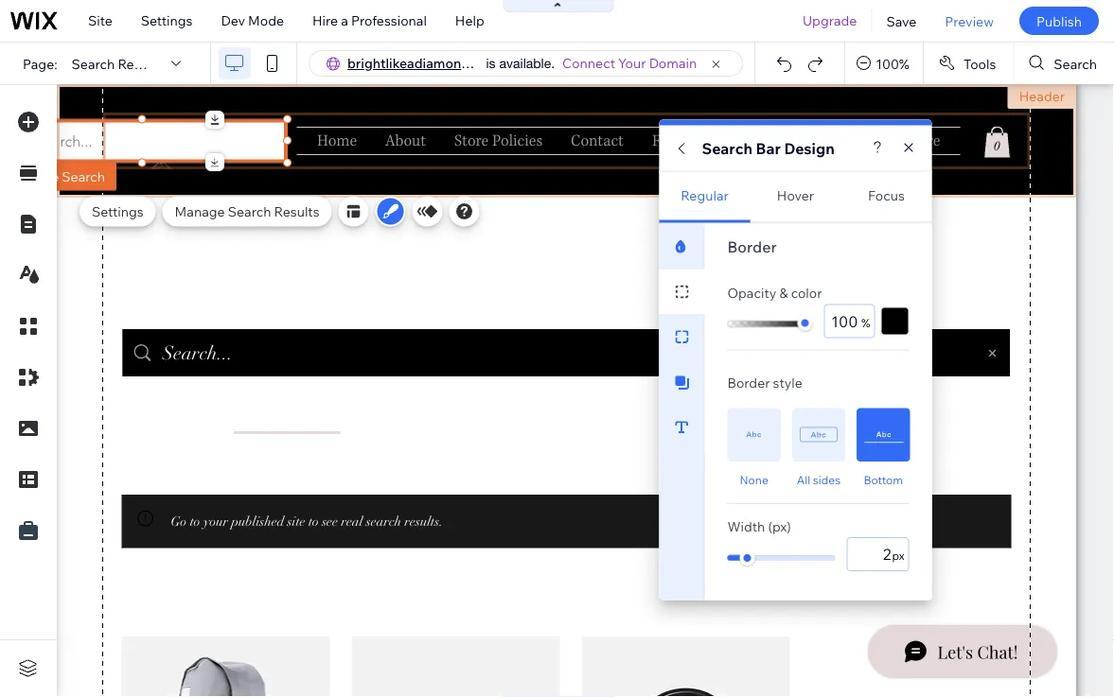 Task type: locate. For each thing, give the bounding box(es) containing it.
1 vertical spatial settings
[[92, 203, 144, 220]]

manage search results
[[175, 203, 319, 220]]

mode
[[248, 12, 284, 29]]

brightlikeadiamond.com
[[347, 55, 500, 71]]

dev
[[221, 12, 245, 29]]

border up the opacity
[[727, 237, 777, 256]]

settings up search results
[[141, 12, 193, 29]]

site right wix
[[34, 168, 59, 185]]

bar
[[756, 139, 781, 158]]

settings
[[141, 12, 193, 29], [92, 203, 144, 220]]

tools button
[[924, 43, 1013, 84]]

width (px)
[[727, 519, 791, 535]]

help
[[455, 12, 484, 29]]

sides
[[813, 473, 841, 487]]

available.
[[499, 55, 555, 71]]

1 horizontal spatial site
[[88, 12, 112, 29]]

None text field
[[824, 304, 875, 338]]

results
[[118, 55, 163, 72], [274, 203, 319, 220]]

1 vertical spatial site
[[34, 168, 59, 185]]

1 vertical spatial results
[[274, 203, 319, 220]]

0 horizontal spatial results
[[118, 55, 163, 72]]

all sides
[[797, 473, 841, 487]]

search
[[72, 55, 115, 72], [1054, 55, 1097, 72], [702, 139, 752, 158], [62, 168, 105, 185], [228, 203, 271, 220]]

border
[[727, 237, 777, 256], [727, 374, 770, 391]]

1 border from the top
[[727, 237, 777, 256]]

None text field
[[847, 537, 909, 572]]

preview
[[945, 13, 994, 29]]

is available. connect your domain
[[486, 55, 697, 71]]

save button
[[872, 0, 931, 42]]

search for search bar design
[[702, 139, 752, 158]]

settings down wix site search
[[92, 203, 144, 220]]

regular
[[681, 187, 729, 204]]

0 vertical spatial results
[[118, 55, 163, 72]]

your
[[618, 55, 646, 71]]

tools
[[963, 55, 996, 72]]

site up search results
[[88, 12, 112, 29]]

2 border from the top
[[727, 374, 770, 391]]

(px)
[[768, 519, 791, 535]]

hire
[[312, 12, 338, 29]]

0 vertical spatial site
[[88, 12, 112, 29]]

professional
[[351, 12, 427, 29]]

hire a professional
[[312, 12, 427, 29]]

search results
[[72, 55, 163, 72]]

site
[[88, 12, 112, 29], [34, 168, 59, 185]]

1 vertical spatial border
[[727, 374, 770, 391]]

color
[[791, 284, 822, 301]]

border left style
[[727, 374, 770, 391]]

search inside button
[[1054, 55, 1097, 72]]

0 vertical spatial border
[[727, 237, 777, 256]]

border for border style
[[727, 374, 770, 391]]

publish button
[[1019, 7, 1099, 35]]

border style
[[727, 374, 803, 391]]

search button
[[1014, 43, 1114, 84]]



Task type: describe. For each thing, give the bounding box(es) containing it.
dev mode
[[221, 12, 284, 29]]

hover
[[777, 187, 814, 204]]

0 vertical spatial settings
[[141, 12, 193, 29]]

wix site search
[[8, 168, 105, 185]]

bottom
[[864, 473, 903, 487]]

connect
[[562, 55, 615, 71]]

&
[[779, 284, 788, 301]]

all
[[797, 473, 810, 487]]

style
[[773, 374, 803, 391]]

focus
[[868, 187, 905, 204]]

opacity & color
[[727, 284, 822, 301]]

wix
[[8, 168, 31, 185]]

100%
[[876, 55, 909, 72]]

search for search results
[[72, 55, 115, 72]]

design
[[784, 139, 835, 158]]

a
[[341, 12, 348, 29]]

search for search
[[1054, 55, 1097, 72]]

1 horizontal spatial results
[[274, 203, 319, 220]]

domain
[[649, 55, 697, 71]]

upgrade
[[803, 12, 857, 29]]

border for border
[[727, 237, 777, 256]]

none
[[740, 473, 768, 487]]

publish
[[1036, 13, 1082, 29]]

preview button
[[931, 0, 1008, 42]]

manage
[[175, 203, 225, 220]]

100% button
[[845, 43, 923, 84]]

opacity
[[727, 284, 776, 301]]

0 horizontal spatial site
[[34, 168, 59, 185]]

width
[[727, 519, 765, 535]]

is
[[486, 55, 496, 71]]

search bar design
[[702, 139, 835, 158]]

header
[[1019, 88, 1065, 105]]

save
[[886, 13, 917, 29]]



Task type: vqa. For each thing, say whether or not it's contained in the screenshot.
bottommost Background
no



